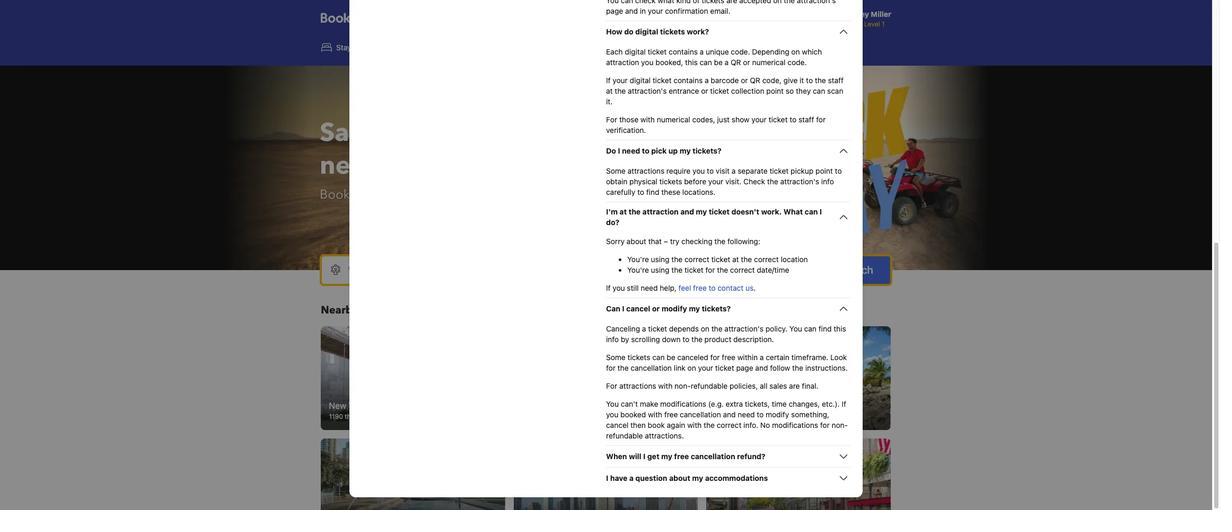 Task type: locate. For each thing, give the bounding box(es) containing it.
point down code, at the top of the page
[[767, 86, 784, 95]]

to left 25%
[[424, 116, 450, 151]]

sorry
[[606, 237, 625, 246]]

1 vertical spatial cancellation
[[680, 411, 721, 420]]

about inside "dropdown button"
[[669, 474, 691, 483]]

0 vertical spatial numerical
[[752, 58, 786, 67]]

they
[[796, 86, 811, 95]]

modify down help,
[[662, 304, 687, 314]]

cancellation down "(e.g."
[[680, 411, 721, 420]]

do for new york
[[373, 413, 381, 421]]

2 vertical spatial if
[[842, 400, 847, 409]]

can inside "some tickets can be canceled for free within a certain timeframe. look for the cancellation link on your ticket page and follow the instructions."
[[653, 353, 665, 362]]

with right those on the right top of page
[[641, 115, 655, 124]]

numerical left codes,
[[657, 115, 691, 124]]

what
[[658, 0, 675, 5]]

are
[[727, 0, 738, 5], [789, 382, 800, 391]]

that
[[649, 237, 662, 246]]

this up the look
[[834, 325, 846, 334]]

1 vertical spatial staff
[[799, 115, 815, 124]]

0 vertical spatial about
[[627, 237, 647, 246]]

0 vertical spatial attraction
[[606, 58, 639, 67]]

the inside i'm at the attraction and my ticket doesn't work. what can i do?
[[629, 207, 641, 216]]

1 vertical spatial point
[[816, 167, 833, 176]]

1 vertical spatial about
[[669, 474, 691, 483]]

.
[[754, 284, 756, 293]]

1 vertical spatial attractions
[[353, 186, 413, 204]]

ticket inside i'm at the attraction and my ticket doesn't work. what can i do?
[[709, 207, 730, 216]]

need inside you can't make modifications (e.g. extra tickets, time changes, etc.). if you booked with free cancellation and need to modify something, cancel then book again with the correct info. no modifications for non- refundable attractions.
[[738, 411, 755, 420]]

cancel inside dropdown button
[[627, 304, 651, 314]]

if inside i'm at the attraction and my ticket doesn't work. what can i do? element
[[606, 284, 611, 293]]

the right accepted
[[784, 0, 795, 5]]

1 horizontal spatial attraction
[[643, 207, 679, 216]]

tickets,
[[745, 400, 770, 409]]

your inside some attractions require you to visit a separate ticket pickup point to obtain physical tickets before your visit. check the attraction's info carefully to find these locations.
[[709, 177, 724, 186]]

attractions inside some attractions require you to visit a separate ticket pickup point to obtain physical tickets before your visit. check the attraction's info carefully to find these locations.
[[628, 167, 665, 176]]

i inside i'm at the attraction and my ticket doesn't work. what can i do?
[[820, 207, 822, 216]]

2 vertical spatial attractions
[[620, 382, 656, 391]]

0 horizontal spatial modify
[[662, 304, 687, 314]]

info.
[[744, 421, 759, 430]]

find down physical
[[647, 188, 660, 197]]

it
[[800, 76, 804, 85]]

attraction's down pickup
[[781, 177, 820, 186]]

if up can
[[606, 284, 611, 293]]

attraction's up those on the right top of page
[[628, 86, 667, 95]]

physical
[[630, 177, 658, 186]]

my inside can i cancel or modify my tickets? dropdown button
[[689, 304, 700, 314]]

key west 117 things to do
[[715, 401, 762, 421]]

0 horizontal spatial refundable
[[606, 432, 643, 441]]

1 vertical spatial at
[[620, 207, 627, 216]]

feel free to contact us link
[[679, 284, 754, 293]]

0 vertical spatial you
[[606, 0, 619, 5]]

0 vertical spatial using
[[651, 255, 670, 264]]

need
[[622, 146, 640, 155], [641, 284, 658, 293], [738, 411, 755, 420]]

correct
[[685, 255, 710, 264], [754, 255, 779, 264], [730, 266, 755, 275], [717, 421, 742, 430]]

the inside you can check what kind of tickets are accepted on the attraction's page and in your confirmation email.
[[784, 0, 795, 5]]

i right the what
[[820, 207, 822, 216]]

entrance
[[669, 86, 699, 95]]

0 vertical spatial non-
[[675, 382, 691, 391]]

you inside the canceling a ticket depends on the attraction's policy. you can find this info by scrolling down to the product description.
[[790, 325, 803, 334]]

if inside you can't make modifications (e.g. extra tickets, time changes, etc.). if you booked with free cancellation and need to modify something, cancel then book again with the correct info. no modifications for non- refundable attractions.
[[842, 400, 847, 409]]

feel
[[679, 284, 691, 293]]

you're up still
[[628, 266, 649, 275]]

you up before
[[693, 167, 705, 176]]

0 vertical spatial this
[[685, 58, 698, 67]]

this
[[685, 58, 698, 67], [834, 325, 846, 334]]

at
[[606, 86, 613, 95], [620, 207, 627, 216], [733, 255, 739, 264]]

and
[[625, 6, 638, 15], [681, 207, 694, 216], [756, 364, 768, 373], [723, 411, 736, 420]]

1 horizontal spatial numerical
[[752, 58, 786, 67]]

will
[[629, 452, 642, 462]]

to down tickets,
[[757, 411, 764, 420]]

for for for attractions with non-refundable policies, all sales are final.
[[606, 382, 618, 391]]

for for for those with numerical codes, just show your ticket to staff for verification.
[[606, 115, 618, 124]]

help,
[[660, 284, 677, 293]]

do right 1190
[[373, 413, 381, 421]]

attraction's up the which
[[797, 0, 836, 5]]

how
[[606, 27, 623, 36]]

policy.
[[766, 325, 788, 334]]

1 using from the top
[[651, 255, 670, 264]]

0 vertical spatial contains
[[669, 47, 698, 56]]

this inside each digital ticket contains a unique code. depending on which attraction you booked, this can be a qr or numerical code.
[[685, 58, 698, 67]]

things down york
[[345, 413, 364, 421]]

save up to 25% on your next adventure book attractions for less with a black friday deal
[[320, 116, 613, 204]]

scan
[[828, 86, 844, 95]]

each
[[606, 47, 623, 56]]

2 vertical spatial need
[[738, 411, 755, 420]]

0 vertical spatial refundable
[[691, 382, 728, 391]]

my right "get"
[[662, 452, 673, 462]]

0 vertical spatial you're
[[628, 255, 649, 264]]

down
[[662, 335, 681, 344]]

do right how
[[624, 27, 634, 36]]

on down the canceled
[[688, 364, 696, 373]]

find inside the canceling a ticket depends on the attraction's policy. you can find this info by scrolling down to the product description.
[[819, 325, 832, 334]]

1 horizontal spatial qr
[[750, 76, 761, 85]]

if for if you still need help, feel free to contact us .
[[606, 284, 611, 293]]

do inside new york 1190 things to do
[[373, 413, 381, 421]]

my inside i have a question about my accommodations "dropdown button"
[[692, 474, 704, 483]]

cancel
[[627, 304, 651, 314], [606, 421, 629, 430]]

tickets down scrolling
[[628, 353, 651, 362]]

qr up barcode
[[731, 58, 741, 67]]

attraction inside i'm at the attraction and my ticket doesn't work. what can i do?
[[643, 207, 679, 216]]

0 vertical spatial modifications
[[660, 400, 707, 409]]

1 horizontal spatial things
[[727, 413, 745, 421]]

1 horizontal spatial modifications
[[772, 421, 819, 430]]

digital inside dropdown button
[[636, 27, 659, 36]]

0 vertical spatial need
[[622, 146, 640, 155]]

to left "pick"
[[642, 146, 650, 155]]

i'm
[[606, 207, 618, 216]]

the down following:
[[741, 255, 752, 264]]

0 horizontal spatial code.
[[731, 47, 750, 56]]

depending
[[752, 47, 790, 56]]

0 horizontal spatial this
[[685, 58, 698, 67]]

0 horizontal spatial things
[[345, 413, 364, 421]]

obtain
[[606, 177, 628, 186]]

2 things from the left
[[727, 413, 745, 421]]

contains up the booked,
[[669, 47, 698, 56]]

1 horizontal spatial this
[[834, 325, 846, 334]]

cancel down still
[[627, 304, 651, 314]]

0 vertical spatial for
[[606, 115, 618, 124]]

digital down the in at the right top
[[636, 27, 659, 36]]

staff
[[828, 76, 844, 85], [799, 115, 815, 124]]

ticket inside "some tickets can be canceled for free within a certain timeframe. look for the cancellation link on your ticket page and follow the instructions."
[[716, 364, 735, 373]]

a up visit.
[[732, 167, 736, 176]]

on inside "some tickets can be canceled for free within a certain timeframe. look for the cancellation link on your ticket page and follow the instructions."
[[688, 364, 696, 373]]

your right the in at the right top
[[648, 6, 663, 15]]

modify inside you can't make modifications (e.g. extra tickets, time changes, etc.). if you booked with free cancellation and need to modify something, cancel then book again with the correct info. no modifications for non- refundable attractions.
[[766, 411, 789, 420]]

free up again
[[665, 411, 678, 420]]

can
[[606, 304, 621, 314]]

do for key west
[[755, 413, 762, 421]]

up right "pick"
[[669, 146, 678, 155]]

san diego image
[[321, 439, 505, 511]]

email.
[[710, 6, 731, 15]]

0 vertical spatial staff
[[828, 76, 844, 85]]

0 horizontal spatial do
[[373, 413, 381, 421]]

at down following:
[[733, 255, 739, 264]]

you
[[641, 58, 654, 67], [693, 167, 705, 176], [613, 284, 625, 293], [606, 411, 619, 420]]

1 horizontal spatial are
[[789, 382, 800, 391]]

qr
[[731, 58, 741, 67], [750, 76, 761, 85]]

0 vertical spatial cancellation
[[631, 364, 672, 373]]

qr up collection
[[750, 76, 761, 85]]

if for if your digital ticket contains a barcode or qr code, give it to the staff at the attraction's entrance or ticket collection point so they can scan it.
[[606, 76, 611, 85]]

tickets? up visit
[[693, 146, 722, 155]]

sales
[[770, 382, 787, 391]]

1 vertical spatial contains
[[674, 76, 703, 85]]

the down try
[[672, 255, 683, 264]]

staff down the they
[[799, 115, 815, 124]]

0 horizontal spatial point
[[767, 86, 784, 95]]

using up help,
[[651, 266, 670, 275]]

search button
[[823, 257, 891, 284]]

search
[[840, 264, 874, 276]]

doesn't
[[732, 207, 760, 216]]

attraction
[[606, 58, 639, 67], [643, 207, 679, 216]]

1 horizontal spatial point
[[816, 167, 833, 176]]

page down within
[[737, 364, 754, 373]]

1 vertical spatial need
[[641, 284, 658, 293]]

your inside you can check what kind of tickets are accepted on the attraction's page and in your confirmation email.
[[648, 6, 663, 15]]

be
[[714, 58, 723, 67], [667, 353, 676, 362]]

1 horizontal spatial need
[[641, 284, 658, 293]]

you inside some attractions require you to visit a separate ticket pickup point to obtain physical tickets before your visit. check the attraction's info carefully to find these locations.
[[693, 167, 705, 176]]

a right within
[[760, 353, 764, 362]]

some for obtain
[[606, 167, 626, 176]]

0 horizontal spatial be
[[667, 353, 676, 362]]

my down when will i get my free cancellation refund?
[[692, 474, 704, 483]]

new york image
[[321, 327, 505, 431]]

1 horizontal spatial at
[[620, 207, 627, 216]]

my inside do i need to pick up my tickets? dropdown button
[[680, 146, 691, 155]]

tickets up these
[[660, 177, 682, 186]]

airport taxis
[[674, 43, 716, 52]]

those
[[620, 115, 639, 124]]

cancel down booked at the right of page
[[606, 421, 629, 430]]

0 vertical spatial point
[[767, 86, 784, 95]]

require
[[667, 167, 691, 176]]

1 horizontal spatial be
[[714, 58, 723, 67]]

tickets?
[[693, 146, 722, 155], [702, 304, 731, 314]]

be up link
[[667, 353, 676, 362]]

1 things from the left
[[345, 413, 364, 421]]

1 horizontal spatial non-
[[832, 421, 848, 430]]

1 horizontal spatial info
[[822, 177, 834, 186]]

stays
[[336, 43, 355, 52]]

attraction's
[[797, 0, 836, 5], [628, 86, 667, 95], [781, 177, 820, 186], [725, 325, 764, 334]]

for inside can i cancel or modify my tickets? element
[[606, 382, 618, 391]]

0 horizontal spatial qr
[[731, 58, 741, 67]]

code,
[[763, 76, 782, 85]]

about down when will i get my free cancellation refund?
[[669, 474, 691, 483]]

and inside you can't make modifications (e.g. extra tickets, time changes, etc.). if you booked with free cancellation and need to modify something, cancel then book again with the correct info. no modifications for non- refundable attractions.
[[723, 411, 736, 420]]

what
[[784, 207, 803, 216]]

ticket down barcode
[[710, 86, 729, 95]]

for inside 'for those with numerical codes, just show your ticket to staff for verification.'
[[606, 115, 618, 124]]

1 horizontal spatial modify
[[766, 411, 789, 420]]

for inside save up to 25% on your next adventure book attractions for less with a black friday deal
[[417, 186, 433, 204]]

you inside you can check what kind of tickets are accepted on the attraction's page and in your confirmation email.
[[606, 0, 619, 5]]

some up obtain
[[606, 167, 626, 176]]

the right check
[[767, 177, 779, 186]]

2 horizontal spatial need
[[738, 411, 755, 420]]

airport
[[674, 43, 698, 52]]

page up how
[[606, 6, 623, 15]]

on right accepted
[[774, 0, 782, 5]]

0 horizontal spatial staff
[[799, 115, 815, 124]]

1 horizontal spatial find
[[819, 325, 832, 334]]

are inside can i cancel or modify my tickets? element
[[789, 382, 800, 391]]

a inside i have a question about my accommodations "dropdown button"
[[630, 474, 634, 483]]

a inside "some tickets can be canceled for free within a certain timeframe. look for the cancellation link on your ticket page and follow the instructions."
[[760, 353, 764, 362]]

1 vertical spatial this
[[834, 325, 846, 334]]

0 vertical spatial if
[[606, 76, 611, 85]]

accommodations
[[705, 474, 768, 483]]

refundable down the then
[[606, 432, 643, 441]]

my inside i'm at the attraction and my ticket doesn't work. what can i do?
[[696, 207, 707, 216]]

1 vertical spatial are
[[789, 382, 800, 391]]

1 horizontal spatial page
[[737, 364, 754, 373]]

1 horizontal spatial do
[[624, 27, 634, 36]]

las vegas image
[[514, 327, 698, 431]]

cancellation inside "some tickets can be canceled for free within a certain timeframe. look for the cancellation link on your ticket page and follow the instructions."
[[631, 364, 672, 373]]

0 horizontal spatial page
[[606, 6, 623, 15]]

0 vertical spatial page
[[606, 6, 623, 15]]

2 vertical spatial cancellation
[[691, 452, 736, 462]]

need inside i'm at the attraction and my ticket doesn't work. what can i do? element
[[641, 284, 658, 293]]

to
[[806, 76, 813, 85], [790, 115, 797, 124], [424, 116, 450, 151], [642, 146, 650, 155], [707, 167, 714, 176], [835, 167, 842, 176], [638, 188, 645, 197], [709, 284, 716, 293], [683, 335, 690, 344], [757, 411, 764, 420], [366, 413, 372, 421], [747, 413, 753, 421]]

a inside some attractions require you to visit a separate ticket pickup point to obtain physical tickets before your visit. check the attraction's info carefully to find these locations.
[[732, 167, 736, 176]]

1 vertical spatial some
[[606, 353, 626, 362]]

ticket inside some attractions require you to visit a separate ticket pickup point to obtain physical tickets before your visit. check the attraction's info carefully to find these locations.
[[770, 167, 789, 176]]

show
[[732, 115, 750, 124]]

0 vertical spatial are
[[727, 0, 738, 5]]

1 some from the top
[[606, 167, 626, 176]]

do
[[606, 146, 616, 155]]

a left the 'black'
[[488, 186, 495, 204]]

numerical inside 'for those with numerical codes, just show your ticket to staff for verification.'
[[657, 115, 691, 124]]

0 vertical spatial find
[[647, 188, 660, 197]]

a up scrolling
[[642, 325, 646, 334]]

all
[[760, 382, 768, 391]]

0 vertical spatial info
[[822, 177, 834, 186]]

0 vertical spatial modify
[[662, 304, 687, 314]]

tickets? down "feel free to contact us" link
[[702, 304, 731, 314]]

again
[[667, 421, 686, 430]]

0 vertical spatial some
[[606, 167, 626, 176]]

tickets inside some attractions require you to visit a separate ticket pickup point to obtain physical tickets before your visit. check the attraction's info carefully to find these locations.
[[660, 177, 682, 186]]

0 horizontal spatial at
[[606, 86, 613, 95]]

2 some from the top
[[606, 353, 626, 362]]

some tickets can be canceled for free within a certain timeframe. look for the cancellation link on your ticket page and follow the instructions.
[[606, 353, 848, 373]]

digital inside if your digital ticket contains a barcode or qr code, give it to the staff at the attraction's entrance or ticket collection point so they can scan it.
[[630, 76, 651, 85]]

correct down checking
[[685, 255, 710, 264]]

1 vertical spatial qr
[[750, 76, 761, 85]]

attractions down next
[[353, 186, 413, 204]]

attraction down these
[[643, 207, 679, 216]]

1190
[[329, 413, 343, 421]]

free inside i'm at the attraction and my ticket doesn't work. what can i do? element
[[693, 284, 707, 293]]

0 vertical spatial cancel
[[627, 304, 651, 314]]

instructions.
[[806, 364, 848, 373]]

at up it.
[[606, 86, 613, 95]]

if
[[606, 76, 611, 85], [606, 284, 611, 293], [842, 400, 847, 409]]

be inside "some tickets can be canceled for free within a certain timeframe. look for the cancellation link on your ticket page and follow the instructions."
[[667, 353, 676, 362]]

the
[[784, 0, 795, 5], [815, 76, 826, 85], [615, 86, 626, 95], [767, 177, 779, 186], [629, 207, 641, 216], [715, 237, 726, 246], [672, 255, 683, 264], [741, 255, 752, 264], [672, 266, 683, 275], [717, 266, 728, 275], [712, 325, 723, 334], [692, 335, 703, 344], [618, 364, 629, 373], [793, 364, 804, 373], [704, 421, 715, 430]]

a inside if your digital ticket contains a barcode or qr code, give it to the staff at the attraction's entrance or ticket collection point so they can scan it.
[[705, 76, 709, 85]]

can inside i'm at the attraction and my ticket doesn't work. what can i do?
[[805, 207, 818, 216]]

refundable up "(e.g."
[[691, 382, 728, 391]]

2 vertical spatial at
[[733, 255, 739, 264]]

canceling
[[606, 325, 640, 334]]

0 horizontal spatial find
[[647, 188, 660, 197]]

or
[[743, 58, 750, 67], [741, 76, 748, 85], [701, 86, 708, 95], [652, 304, 660, 314]]

changes,
[[789, 400, 820, 409]]

free inside dropdown button
[[674, 452, 689, 462]]

can right the they
[[813, 86, 826, 95]]

1 vertical spatial tickets?
[[702, 304, 731, 314]]

attractions inside can i cancel or modify my tickets? element
[[620, 382, 656, 391]]

1 vertical spatial modifications
[[772, 421, 819, 430]]

0 horizontal spatial up
[[385, 116, 418, 151]]

2 using from the top
[[651, 266, 670, 275]]

can inside the canceling a ticket depends on the attraction's policy. you can find this info by scrolling down to the product description.
[[805, 325, 817, 334]]

ticket up scrolling
[[648, 325, 667, 334]]

0 vertical spatial attractions
[[628, 167, 665, 176]]

1 vertical spatial using
[[651, 266, 670, 275]]

to inside i'm at the attraction and my ticket doesn't work. what can i do? element
[[709, 284, 716, 293]]

correct inside you can't make modifications (e.g. extra tickets, time changes, etc.). if you booked with free cancellation and need to modify something, cancel then book again with the correct info. no modifications for non- refundable attractions.
[[717, 421, 742, 430]]

correct up us
[[730, 266, 755, 275]]

less
[[436, 186, 458, 204]]

1 vertical spatial digital
[[625, 47, 646, 56]]

ticket up feel
[[685, 266, 704, 275]]

your down visit
[[709, 177, 724, 186]]

0 horizontal spatial about
[[627, 237, 647, 246]]

if right etc.).
[[842, 400, 847, 409]]

2 horizontal spatial do
[[755, 413, 762, 421]]

you inside each digital ticket contains a unique code. depending on which attraction you booked, this can be a qr or numerical code.
[[641, 58, 654, 67]]

you up how
[[606, 0, 619, 5]]

a right have
[[630, 474, 634, 483]]

the right the i'm on the top
[[629, 207, 641, 216]]

cancellation inside you can't make modifications (e.g. extra tickets, time changes, etc.). if you booked with free cancellation and need to modify something, cancel then book again with the correct info. no modifications for non- refundable attractions.
[[680, 411, 721, 420]]

0 horizontal spatial need
[[622, 146, 640, 155]]

tickets up airport
[[660, 27, 685, 36]]

you left still
[[613, 284, 625, 293]]

policies,
[[730, 382, 758, 391]]

0 vertical spatial be
[[714, 58, 723, 67]]

attraction's inside you can check what kind of tickets are accepted on the attraction's page and in your confirmation email.
[[797, 0, 836, 5]]

you're down 'that'
[[628, 255, 649, 264]]

these
[[662, 188, 681, 197]]

info
[[822, 177, 834, 186], [606, 335, 619, 344]]

on right 25%
[[518, 116, 550, 151]]

on
[[774, 0, 782, 5], [792, 47, 800, 56], [518, 116, 550, 151], [701, 325, 710, 334], [688, 364, 696, 373]]

a inside save up to 25% on your next adventure book attractions for less with a black friday deal
[[488, 186, 495, 204]]

modify down "time"
[[766, 411, 789, 420]]

tickets inside you can check what kind of tickets are accepted on the attraction's page and in your confirmation email.
[[702, 0, 725, 5]]

digital inside each digital ticket contains a unique code. depending on which attraction you booked, this can be a qr or numerical code.
[[625, 47, 646, 56]]

using down 'that'
[[651, 255, 670, 264]]

for inside 'for those with numerical codes, just show your ticket to staff for verification.'
[[817, 115, 826, 124]]

contains inside if your digital ticket contains a barcode or qr code, give it to the staff at the attraction's entrance or ticket collection point so they can scan it.
[[674, 76, 703, 85]]

point right pickup
[[816, 167, 833, 176]]

in
[[640, 6, 646, 15]]

your
[[648, 6, 663, 15], [613, 76, 628, 85], [752, 115, 767, 124], [557, 116, 613, 151], [709, 177, 724, 186], [698, 364, 714, 373]]

some inside some attractions require you to visit a separate ticket pickup point to obtain physical tickets before your visit. check the attraction's info carefully to find these locations.
[[606, 167, 626, 176]]

attraction's up description.
[[725, 325, 764, 334]]

0 vertical spatial code.
[[731, 47, 750, 56]]

0 vertical spatial qr
[[731, 58, 741, 67]]

2 for from the top
[[606, 382, 618, 391]]

the up those on the right top of page
[[615, 86, 626, 95]]

attractions for some
[[628, 167, 665, 176]]

you can check what kind of tickets are accepted on the attraction's page and in your confirmation email.
[[606, 0, 836, 15]]

new
[[329, 401, 347, 411]]

0 horizontal spatial attraction
[[606, 58, 639, 67]]

0 horizontal spatial are
[[727, 0, 738, 5]]

2 vertical spatial digital
[[630, 76, 651, 85]]

can down the down
[[653, 353, 665, 362]]

still
[[627, 284, 639, 293]]

of
[[693, 0, 700, 5]]

code. right unique
[[731, 47, 750, 56]]

up inside save up to 25% on your next adventure book attractions for less with a black friday deal
[[385, 116, 418, 151]]

0 horizontal spatial numerical
[[657, 115, 691, 124]]

1 vertical spatial find
[[819, 325, 832, 334]]

1 vertical spatial attraction
[[643, 207, 679, 216]]

0 vertical spatial at
[[606, 86, 613, 95]]

to left contact
[[709, 284, 716, 293]]

1 for from the top
[[606, 115, 618, 124]]

attractions inside save up to 25% on your next adventure book attractions for less with a black friday deal
[[353, 186, 413, 204]]

i
[[618, 146, 620, 155], [820, 207, 822, 216], [622, 304, 625, 314], [643, 452, 646, 462], [606, 474, 609, 483]]

1 vertical spatial for
[[606, 382, 618, 391]]

for inside you can't make modifications (e.g. extra tickets, time changes, etc.). if you booked with free cancellation and need to modify something, cancel then book again with the correct info. no modifications for non- refundable attractions.
[[821, 421, 830, 430]]

ticket
[[648, 47, 667, 56], [653, 76, 672, 85], [710, 86, 729, 95], [769, 115, 788, 124], [770, 167, 789, 176], [709, 207, 730, 216], [712, 255, 731, 264], [685, 266, 704, 275], [648, 325, 667, 334], [716, 364, 735, 373]]

0 horizontal spatial info
[[606, 335, 619, 344]]

on inside save up to 25% on your next adventure book attractions for less with a black friday deal
[[518, 116, 550, 151]]

some down by
[[606, 353, 626, 362]]

1 vertical spatial page
[[737, 364, 754, 373]]

1 horizontal spatial up
[[669, 146, 678, 155]]

1 horizontal spatial staff
[[828, 76, 844, 85]]

i'm at the attraction and my ticket doesn't work. what can i do?
[[606, 207, 822, 227]]

1 horizontal spatial about
[[669, 474, 691, 483]]

1 you're from the top
[[628, 255, 649, 264]]

1 vertical spatial code.
[[788, 58, 807, 67]]

1 horizontal spatial refundable
[[691, 382, 728, 391]]

new york 1190 things to do
[[329, 401, 381, 421]]

can left check at the top right of page
[[621, 0, 633, 5]]

can inside you can check what kind of tickets are accepted on the attraction's page and in your confirmation email.
[[621, 0, 633, 5]]

digital right each
[[625, 47, 646, 56]]

do up no at the right
[[755, 413, 762, 421]]



Task type: vqa. For each thing, say whether or not it's contained in the screenshot.
second package from the top
no



Task type: describe. For each thing, give the bounding box(es) containing it.
something,
[[791, 411, 830, 420]]

attraction's inside the canceling a ticket depends on the attraction's policy. you can find this info by scrolling down to the product description.
[[725, 325, 764, 334]]

some for for
[[606, 353, 626, 362]]

with inside 'for those with numerical codes, just show your ticket to staff for verification.'
[[641, 115, 655, 124]]

cancellation inside dropdown button
[[691, 452, 736, 462]]

pick
[[652, 146, 667, 155]]

info inside the canceling a ticket depends on the attraction's policy. you can find this info by scrolling down to the product description.
[[606, 335, 619, 344]]

by
[[621, 335, 629, 344]]

next
[[320, 149, 375, 184]]

following:
[[728, 237, 761, 246]]

to inside you can't make modifications (e.g. extra tickets, time changes, etc.). if you booked with free cancellation and need to modify something, cancel then book again with the correct info. no modifications for non- refundable attractions.
[[757, 411, 764, 420]]

how do digital tickets work? element
[[606, 38, 850, 136]]

attractions.
[[645, 432, 684, 441]]

key west image
[[707, 327, 891, 431]]

deal
[[571, 186, 598, 204]]

look
[[831, 353, 847, 362]]

which
[[802, 47, 822, 56]]

1 horizontal spatial code.
[[788, 58, 807, 67]]

stays link
[[312, 36, 364, 59]]

if your digital ticket contains a barcode or qr code, give it to the staff at the attraction's entrance or ticket collection point so they can scan it.
[[606, 76, 844, 106]]

to inside 'for those with numerical codes, just show your ticket to staff for verification.'
[[790, 115, 797, 124]]

can i cancel or modify my tickets? button
[[606, 303, 850, 316]]

cancel inside you can't make modifications (e.g. extra tickets, time changes, etc.). if you booked with free cancellation and need to modify something, cancel then book again with the correct info. no modifications for non- refundable attractions.
[[606, 421, 629, 430]]

–
[[664, 237, 668, 246]]

on inside each digital ticket contains a unique code. depending on which attraction you booked, this can be a qr or numerical code.
[[792, 47, 800, 56]]

ticket inside 'for those with numerical codes, just show your ticket to staff for verification.'
[[769, 115, 788, 124]]

on inside the canceling a ticket depends on the attraction's policy. you can find this info by scrolling down to the product description.
[[701, 325, 710, 334]]

0 vertical spatial tickets?
[[693, 146, 722, 155]]

collection
[[731, 86, 765, 95]]

sorry about that – try checking the following:
[[606, 237, 761, 246]]

your inside save up to 25% on your next adventure book attractions for less with a black friday deal
[[557, 116, 613, 151]]

a inside the canceling a ticket depends on the attraction's policy. you can find this info by scrolling down to the product description.
[[642, 325, 646, 334]]

up inside dropdown button
[[669, 146, 678, 155]]

your inside "some tickets can be canceled for free within a certain timeframe. look for the cancellation link on your ticket page and follow the instructions."
[[698, 364, 714, 373]]

attraction's inside some attractions require you to visit a separate ticket pickup point to obtain physical tickets before your visit. check the attraction's info carefully to find these locations.
[[781, 177, 820, 186]]

how do digital tickets work?
[[606, 27, 709, 36]]

numerical inside each digital ticket contains a unique code. depending on which attraction you booked, this can be a qr or numerical code.
[[752, 58, 786, 67]]

booked,
[[656, 58, 683, 67]]

do inside dropdown button
[[624, 27, 634, 36]]

tickets inside dropdown button
[[660, 27, 685, 36]]

the up "feel free to contact us" link
[[717, 266, 728, 275]]

page inside you can check what kind of tickets are accepted on the attraction's page and in your confirmation email.
[[606, 6, 623, 15]]

nearby destinations
[[321, 303, 425, 318]]

taxis
[[700, 43, 716, 52]]

you inside i'm at the attraction and my ticket doesn't work. what can i do? element
[[613, 284, 625, 293]]

no
[[761, 421, 770, 430]]

need inside dropdown button
[[622, 146, 640, 155]]

25%
[[456, 116, 512, 151]]

before
[[684, 177, 707, 186]]

depends
[[669, 325, 699, 334]]

attraction's inside if your digital ticket contains a barcode or qr code, give it to the staff at the attraction's entrance or ticket collection point so they can scan it.
[[628, 86, 667, 95]]

my for and
[[696, 207, 707, 216]]

follow
[[770, 364, 791, 373]]

kind
[[677, 0, 691, 5]]

refundable inside you can't make modifications (e.g. extra tickets, time changes, etc.). if you booked with free cancellation and need to modify something, cancel then book again with the correct info. no modifications for non- refundable attractions.
[[606, 432, 643, 441]]

when will i get my free cancellation refund?
[[606, 452, 766, 462]]

for attractions with non-refundable policies, all sales are final.
[[606, 382, 819, 391]]

just
[[718, 115, 730, 124]]

and inside "some tickets can be canceled for free within a certain timeframe. look for the cancellation link on your ticket page and follow the instructions."
[[756, 364, 768, 373]]

destinations
[[361, 303, 425, 318]]

try
[[670, 237, 680, 246]]

things for york
[[345, 413, 364, 421]]

certain
[[766, 353, 790, 362]]

date/time
[[757, 266, 790, 275]]

free inside "some tickets can be canceled for free within a certain timeframe. look for the cancellation link on your ticket page and follow the instructions."
[[722, 353, 736, 362]]

extra
[[726, 400, 743, 409]]

you for you can check what kind of tickets are accepted on the attraction's page and in your confirmation email.
[[606, 0, 619, 5]]

accepted
[[740, 0, 772, 5]]

location
[[781, 255, 808, 264]]

the down the depends at the right bottom of the page
[[692, 335, 703, 344]]

i left "get"
[[643, 452, 646, 462]]

when
[[606, 452, 627, 462]]

can inside if your digital ticket contains a barcode or qr code, give it to the staff at the attraction's entrance or ticket collection point so they can scan it.
[[813, 86, 826, 95]]

0 horizontal spatial modifications
[[660, 400, 707, 409]]

qr inside each digital ticket contains a unique code. depending on which attraction you booked, this can be a qr or numerical code.
[[731, 58, 741, 67]]

do i need to pick up my tickets? button
[[606, 145, 850, 158]]

ticket up "feel free to contact us" link
[[712, 255, 731, 264]]

correct up date/time
[[754, 255, 779, 264]]

i right do
[[618, 146, 620, 155]]

contact
[[718, 284, 744, 293]]

unique
[[706, 47, 729, 56]]

at inside if your digital ticket contains a barcode or qr code, give it to the staff at the attraction's entrance or ticket collection point so they can scan it.
[[606, 86, 613, 95]]

your inside 'for those with numerical codes, just show your ticket to staff for verification.'
[[752, 115, 767, 124]]

my for modify
[[689, 304, 700, 314]]

and inside i'm at the attraction and my ticket doesn't work. what can i do?
[[681, 207, 694, 216]]

check
[[744, 177, 765, 186]]

then
[[631, 421, 646, 430]]

carefully
[[606, 188, 636, 197]]

can't
[[621, 400, 638, 409]]

booking.com image
[[321, 13, 397, 25]]

for inside you're using the correct ticket at the correct location you're using the ticket for the correct date/time
[[706, 266, 715, 275]]

can i cancel or modify my tickets? element
[[606, 316, 850, 442]]

be inside each digital ticket contains a unique code. depending on which attraction you booked, this can be a qr or numerical code.
[[714, 58, 723, 67]]

point inside if your digital ticket contains a barcode or qr code, give it to the staff at the attraction's entrance or ticket collection point so they can scan it.
[[767, 86, 784, 95]]

if you still need help, feel free to contact us .
[[606, 284, 756, 293]]

at inside you're using the correct ticket at the correct location you're using the ticket for the correct date/time
[[733, 255, 739, 264]]

save
[[320, 116, 379, 151]]

link
[[674, 364, 686, 373]]

a left unique
[[700, 47, 704, 56]]

to inside save up to 25% on your next adventure book attractions for less with a black friday deal
[[424, 116, 450, 151]]

digital for do
[[636, 27, 659, 36]]

or inside each digital ticket contains a unique code. depending on which attraction you booked, this can be a qr or numerical code.
[[743, 58, 750, 67]]

friday
[[532, 186, 568, 204]]

tickets inside "some tickets can be canceled for free within a certain timeframe. look for the cancellation link on your ticket page and follow the instructions."
[[628, 353, 651, 362]]

my inside when will i get my free cancellation refund? dropdown button
[[662, 452, 673, 462]]

adventure
[[381, 149, 508, 184]]

the right it at the right of the page
[[815, 76, 826, 85]]

give
[[784, 76, 798, 85]]

i right can
[[622, 304, 625, 314]]

117
[[715, 413, 725, 421]]

this inside the canceling a ticket depends on the attraction's policy. you can find this info by scrolling down to the product description.
[[834, 325, 846, 334]]

to inside dropdown button
[[642, 146, 650, 155]]

i have a question about my accommodations
[[606, 474, 768, 483]]

to down physical
[[638, 188, 645, 197]]

at inside i'm at the attraction and my ticket doesn't work. what can i do?
[[620, 207, 627, 216]]

the down by
[[618, 364, 629, 373]]

qr inside if your digital ticket contains a barcode or qr code, give it to the staff at the attraction's entrance or ticket collection point so they can scan it.
[[750, 76, 761, 85]]

question
[[636, 474, 668, 483]]

attractions for for
[[620, 382, 656, 391]]

the down timeframe.
[[793, 364, 804, 373]]

info inside some attractions require you to visit a separate ticket pickup point to obtain physical tickets before your visit. check the attraction's info carefully to find these locations.
[[822, 177, 834, 186]]

you inside you can't make modifications (e.g. extra tickets, time changes, etc.). if you booked with free cancellation and need to modify something, cancel then book again with the correct info. no modifications for non- refundable attractions.
[[606, 411, 619, 420]]

you're using the correct ticket at the correct location you're using the ticket for the correct date/time
[[628, 255, 808, 275]]

york
[[349, 401, 366, 411]]

checking
[[682, 237, 713, 246]]

to inside if your digital ticket contains a barcode or qr code, give it to the staff at the attraction's entrance or ticket collection point so they can scan it.
[[806, 76, 813, 85]]

have
[[610, 474, 628, 483]]

about inside i'm at the attraction and my ticket doesn't work. what can i do? element
[[627, 237, 647, 246]]

a down unique
[[725, 58, 729, 67]]

with right again
[[688, 421, 702, 430]]

ticket down the booked,
[[653, 76, 672, 85]]

contains inside each digital ticket contains a unique code. depending on which attraction you booked, this can be a qr or numerical code.
[[669, 47, 698, 56]]

things for west
[[727, 413, 745, 421]]

can inside each digital ticket contains a unique code. depending on which attraction you booked, this can be a qr or numerical code.
[[700, 58, 712, 67]]

nearby
[[321, 303, 359, 318]]

make
[[640, 400, 658, 409]]

with up make
[[658, 382, 673, 391]]

or inside dropdown button
[[652, 304, 660, 314]]

the inside you can't make modifications (e.g. extra tickets, time changes, etc.). if you booked with free cancellation and need to modify something, cancel then book again with the correct info. no modifications for non- refundable attractions.
[[704, 421, 715, 430]]

modify inside dropdown button
[[662, 304, 687, 314]]

with up book
[[648, 411, 663, 420]]

find inside some attractions require you to visit a separate ticket pickup point to obtain physical tickets before your visit. check the attraction's info carefully to find these locations.
[[647, 188, 660, 197]]

when will i get my free cancellation refund? button
[[606, 451, 850, 464]]

us
[[746, 284, 754, 293]]

i'm at the attraction and my ticket doesn't work. what can i do? element
[[606, 228, 850, 294]]

my for about
[[692, 474, 704, 483]]

point inside some attractions require you to visit a separate ticket pickup point to obtain physical tickets before your visit. check the attraction's info carefully to find these locations.
[[816, 167, 833, 176]]

non- inside you can't make modifications (e.g. extra tickets, time changes, etc.). if you booked with free cancellation and need to modify something, cancel then book again with the correct info. no modifications for non- refundable attractions.
[[832, 421, 848, 430]]

with inside save up to 25% on your next adventure book attractions for less with a black friday deal
[[461, 186, 485, 204]]

are inside you can check what kind of tickets are accepted on the attraction's page and in your confirmation email.
[[727, 0, 738, 5]]

black
[[498, 186, 529, 204]]

to right pickup
[[835, 167, 842, 176]]

scrolling
[[631, 335, 660, 344]]

digital for your
[[630, 76, 651, 85]]

get
[[648, 452, 660, 462]]

for those with numerical codes, just show your ticket to staff for verification.
[[606, 115, 826, 135]]

product
[[705, 335, 732, 344]]

and inside you can check what kind of tickets are accepted on the attraction's page and in your confirmation email.
[[625, 6, 638, 15]]

it.
[[606, 97, 613, 106]]

do i need to pick up my tickets?
[[606, 146, 722, 155]]

west
[[732, 401, 751, 411]]

attractions link
[[577, 36, 648, 59]]

new orleans image
[[707, 439, 891, 511]]

the inside some attractions require you to visit a separate ticket pickup point to obtain physical tickets before your visit. check the attraction's info carefully to find these locations.
[[767, 177, 779, 186]]

2 you're from the top
[[628, 266, 649, 275]]

staff inside if your digital ticket contains a barcode or qr code, give it to the staff at the attraction's entrance or ticket collection point so they can scan it.
[[828, 76, 844, 85]]

you for you can't make modifications (e.g. extra tickets, time changes, etc.). if you booked with free cancellation and need to modify something, cancel then book again with the correct info. no modifications for non- refundable attractions.
[[606, 400, 619, 409]]

ticket inside each digital ticket contains a unique code. depending on which attraction you booked, this can be a qr or numerical code.
[[648, 47, 667, 56]]

the right checking
[[715, 237, 726, 246]]

to inside key west 117 things to do
[[747, 413, 753, 421]]

on inside you can check what kind of tickets are accepted on the attraction's page and in your confirmation email.
[[774, 0, 782, 5]]

ticket inside the canceling a ticket depends on the attraction's policy. you can find this info by scrolling down to the product description.
[[648, 325, 667, 334]]

miami image
[[514, 439, 698, 511]]

to left visit
[[707, 167, 714, 176]]

book
[[648, 421, 665, 430]]

the up if you still need help, feel free to contact us .
[[672, 266, 683, 275]]

to inside new york 1190 things to do
[[366, 413, 372, 421]]

page inside "some tickets can be canceled for free within a certain timeframe. look for the cancellation link on your ticket page and follow the instructions."
[[737, 364, 754, 373]]

the up product at the right of page
[[712, 325, 723, 334]]



